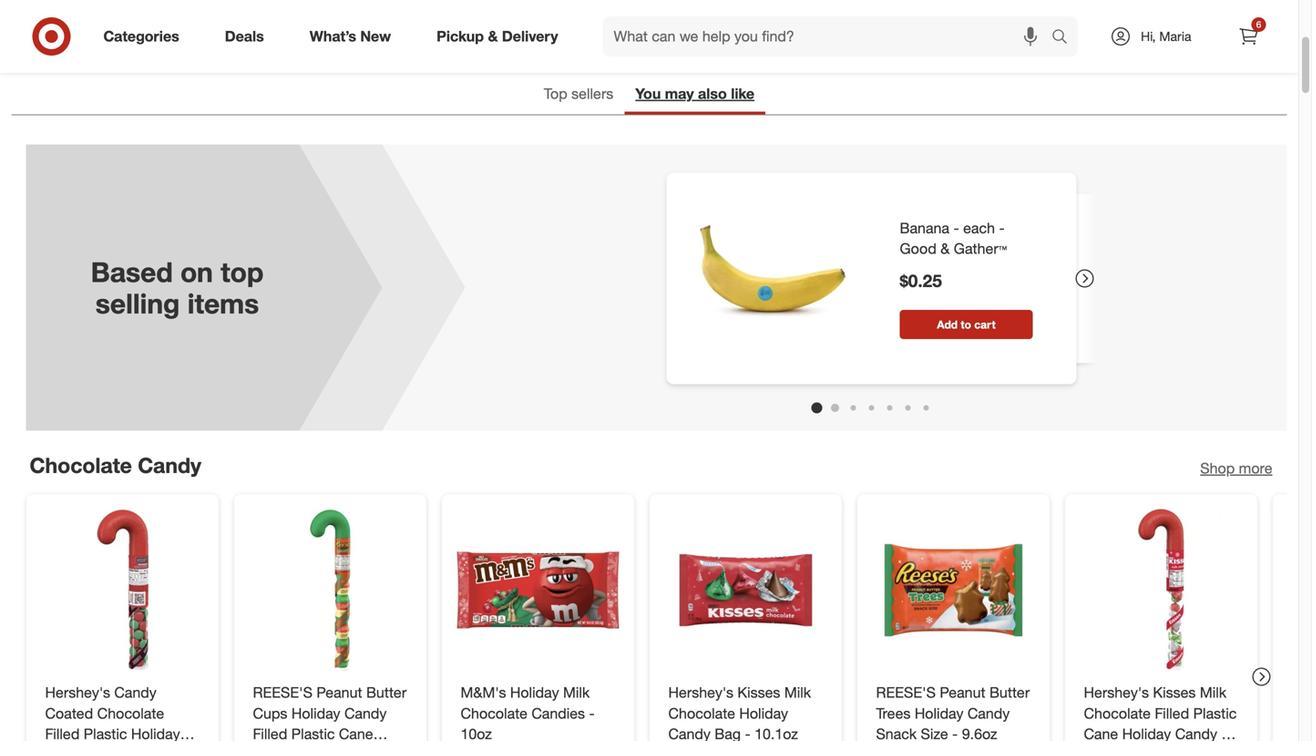 Task type: vqa. For each thing, say whether or not it's contained in the screenshot.
Left to the top
no



Task type: locate. For each thing, give the bounding box(es) containing it.
reese's peanut butter cups holiday candy filled plastic cane miniatures - 2.17oz image
[[249, 509, 412, 671], [249, 509, 412, 671]]

10.1oz
[[755, 725, 798, 741]]

0 horizontal spatial milk
[[563, 683, 590, 701]]

0 horizontal spatial hershey's
[[45, 683, 110, 701]]

2 horizontal spatial plastic
[[1194, 704, 1237, 722]]

1 horizontal spatial filled
[[253, 725, 287, 741]]

reese's inside "reese's peanut butter trees holiday candy snack size - 9.6oz"
[[877, 683, 936, 701]]

peanut
[[317, 683, 362, 701], [940, 683, 986, 701]]

butter for reese's peanut butter cups holiday candy filled plastic ca
[[366, 683, 407, 701]]

plastic inside reese's peanut butter cups holiday candy filled plastic ca
[[292, 725, 335, 741]]

butter
[[366, 683, 407, 701], [990, 683, 1030, 701]]

hershey's for hershey's candy coated chocolate filled plastic holid
[[45, 683, 110, 701]]

chocolate inside hershey's candy coated chocolate filled plastic holid
[[97, 704, 164, 722]]

3 hershey's from the left
[[1084, 683, 1150, 701]]

hershey's up coated on the left bottom
[[45, 683, 110, 701]]

search button
[[1044, 16, 1088, 60]]

chocolate candy
[[30, 452, 201, 478]]

coated
[[45, 704, 93, 722]]

m&m's
[[461, 683, 506, 701]]

- inside "reese's peanut butter trees holiday candy snack size - 9.6oz"
[[953, 725, 958, 741]]

peanut inside "reese's peanut butter trees holiday candy snack size - 9.6oz"
[[940, 683, 986, 701]]

holiday for hershey's kisses milk chocolate holiday candy bag - 10.1oz
[[740, 704, 789, 722]]

reese's inside reese's peanut butter cups holiday candy filled plastic ca
[[253, 683, 313, 701]]

holiday inside reese's peanut butter cups holiday candy filled plastic ca
[[292, 704, 341, 722]]

pickup & delivery
[[437, 27, 558, 45]]

hershey's up bag
[[669, 683, 734, 701]]

2 horizontal spatial milk
[[1200, 683, 1227, 701]]

hershey's kisses milk chocolate filled plastic cane holiday candy link
[[1084, 682, 1239, 741]]

chocolate inside m&m's holiday milk chocolate candies - 10oz
[[461, 704, 528, 722]]

butter inside reese's peanut butter cups holiday candy filled plastic ca
[[366, 683, 407, 701]]

What can we help you find? suggestions appear below search field
[[603, 16, 1057, 57]]

based
[[91, 255, 173, 288]]

top
[[544, 85, 568, 103]]

maria
[[1160, 28, 1192, 44]]

0 horizontal spatial reese's
[[253, 683, 313, 701]]

sellers
[[572, 85, 614, 103]]

2 reese's from the left
[[877, 683, 936, 701]]

milk inside hershey's kisses milk chocolate filled plastic cane holiday candy
[[1200, 683, 1227, 701]]

1 horizontal spatial peanut
[[940, 683, 986, 701]]

reese's up trees
[[877, 683, 936, 701]]

holiday up the size
[[915, 704, 964, 722]]

& right good
[[941, 240, 950, 258]]

peanut inside reese's peanut butter cups holiday candy filled plastic ca
[[317, 683, 362, 701]]

3 milk from the left
[[1200, 683, 1227, 701]]

- left each
[[954, 219, 960, 237]]

2 peanut from the left
[[940, 683, 986, 701]]

1 butter from the left
[[366, 683, 407, 701]]

hershey's up "cane"
[[1084, 683, 1150, 701]]

0 horizontal spatial peanut
[[317, 683, 362, 701]]

add to cart button
[[900, 310, 1033, 339]]

shop
[[1201, 459, 1235, 477]]

plastic inside hershey's kisses milk chocolate filled plastic cane holiday candy
[[1194, 704, 1237, 722]]

1 horizontal spatial kisses
[[1154, 683, 1196, 701]]

1 horizontal spatial &
[[941, 240, 950, 258]]

may
[[665, 85, 694, 103]]

hershey's inside hershey's kisses milk chocolate holiday candy bag - 10.1oz
[[669, 683, 734, 701]]

filled inside hershey's candy coated chocolate filled plastic holid
[[45, 725, 80, 741]]

holiday for reese's peanut butter cups holiday candy filled plastic ca
[[292, 704, 341, 722]]

hershey's candy coated chocolate filled plastic holid link
[[45, 682, 200, 741]]

holiday up candies on the bottom of page
[[510, 683, 559, 701]]

candy for reese's peanut butter cups holiday candy filled plastic ca
[[345, 704, 387, 722]]

2 milk from the left
[[785, 683, 811, 701]]

hershey's inside hershey's candy coated chocolate filled plastic holid
[[45, 683, 110, 701]]

banana - each - good & gather™ image
[[681, 187, 864, 370], [681, 187, 864, 370]]

holiday inside "reese's peanut butter trees holiday candy snack size - 9.6oz"
[[915, 704, 964, 722]]

1 kisses from the left
[[738, 683, 781, 701]]

candy inside reese's peanut butter cups holiday candy filled plastic ca
[[345, 704, 387, 722]]

holiday
[[510, 683, 559, 701], [292, 704, 341, 722], [740, 704, 789, 722], [915, 704, 964, 722], [1123, 725, 1172, 741]]

chocolate for hershey's candy coated chocolate filled plastic holid
[[97, 704, 164, 722]]

reese's for trees
[[877, 683, 936, 701]]

kisses inside hershey's kisses milk chocolate filled plastic cane holiday candy
[[1154, 683, 1196, 701]]

2 kisses from the left
[[1154, 683, 1196, 701]]

milk for candies
[[563, 683, 590, 701]]

1 horizontal spatial butter
[[990, 683, 1030, 701]]

chocolate inside hershey's kisses milk chocolate filled plastic cane holiday candy
[[1084, 704, 1151, 722]]

search
[[1044, 29, 1088, 47]]

you may also like link
[[625, 76, 766, 114]]

candy
[[138, 452, 201, 478], [114, 683, 157, 701], [345, 704, 387, 722], [968, 704, 1010, 722], [669, 725, 711, 741]]

holiday right cups
[[292, 704, 341, 722]]

hershey's kisses milk chocolate holiday candy bag - 10.1oz link
[[669, 682, 824, 741]]

reese's for cups
[[253, 683, 313, 701]]

candy for hershey's kisses milk chocolate holiday candy bag - 10.1oz
[[669, 725, 711, 741]]

0 horizontal spatial kisses
[[738, 683, 781, 701]]

each
[[964, 219, 996, 237]]

- right candies on the bottom of page
[[589, 704, 595, 722]]

kisses
[[738, 683, 781, 701], [1154, 683, 1196, 701]]

filled inside reese's peanut butter cups holiday candy filled plastic ca
[[253, 725, 287, 741]]

holiday right "cane"
[[1123, 725, 1172, 741]]

hershey's
[[45, 683, 110, 701], [669, 683, 734, 701], [1084, 683, 1150, 701]]

butter inside "reese's peanut butter trees holiday candy snack size - 9.6oz"
[[990, 683, 1030, 701]]

plastic
[[1194, 704, 1237, 722], [84, 725, 127, 741], [292, 725, 335, 741]]

m&m's holiday milk chocolate candies - 10oz image
[[457, 509, 619, 671], [457, 509, 619, 671]]

hershey's kisses milk chocolate holiday candy bag - 10.1oz
[[669, 683, 811, 741]]

&
[[488, 27, 498, 45], [941, 240, 950, 258]]

chocolate for hershey's kisses milk chocolate holiday candy bag - 10.1oz
[[669, 704, 736, 722]]

1 milk from the left
[[563, 683, 590, 701]]

filled
[[1155, 704, 1190, 722], [45, 725, 80, 741], [253, 725, 287, 741]]

1 peanut from the left
[[317, 683, 362, 701]]

9.6oz
[[962, 725, 998, 741]]

2 hershey's from the left
[[669, 683, 734, 701]]

1 vertical spatial &
[[941, 240, 950, 258]]

reese's peanut butter cups holiday candy filled plastic ca
[[253, 683, 407, 741]]

2 horizontal spatial filled
[[1155, 704, 1190, 722]]

holiday for reese's peanut butter trees holiday candy snack size - 9.6oz
[[915, 704, 964, 722]]

milk
[[563, 683, 590, 701], [785, 683, 811, 701], [1200, 683, 1227, 701]]

kisses inside hershey's kisses milk chocolate holiday candy bag - 10.1oz
[[738, 683, 781, 701]]

kisses for filled
[[1154, 683, 1196, 701]]

shop more button
[[1201, 458, 1273, 479]]

holiday inside m&m's holiday milk chocolate candies - 10oz
[[510, 683, 559, 701]]

holiday inside hershey's kisses milk chocolate holiday candy bag - 10.1oz
[[740, 704, 789, 722]]

filled inside hershey's kisses milk chocolate filled plastic cane holiday candy
[[1155, 704, 1190, 722]]

0 horizontal spatial filled
[[45, 725, 80, 741]]

-
[[954, 219, 960, 237], [1000, 219, 1005, 237], [589, 704, 595, 722], [745, 725, 751, 741], [953, 725, 958, 741]]

1 horizontal spatial milk
[[785, 683, 811, 701]]

1 horizontal spatial hershey's
[[669, 683, 734, 701]]

hershey's inside hershey's kisses milk chocolate filled plastic cane holiday candy
[[1084, 683, 1150, 701]]

cups
[[253, 704, 288, 722]]

hershey's for hershey's kisses milk chocolate holiday candy bag - 10.1oz
[[669, 683, 734, 701]]

1 reese's from the left
[[253, 683, 313, 701]]

1 hershey's from the left
[[45, 683, 110, 701]]

0 horizontal spatial plastic
[[84, 725, 127, 741]]

& right pickup
[[488, 27, 498, 45]]

filled for milk
[[1155, 704, 1190, 722]]

categories
[[103, 27, 179, 45]]

1 horizontal spatial plastic
[[292, 725, 335, 741]]

milk inside m&m's holiday milk chocolate candies - 10oz
[[563, 683, 590, 701]]

reese's peanut butter trees holiday candy snack size - 9.6oz image
[[873, 509, 1035, 671], [873, 509, 1035, 671]]

hershey's candy coated chocolate filled plastic holiday cane - 1.4oz image
[[41, 509, 204, 671], [41, 509, 204, 671]]

chocolate inside hershey's kisses milk chocolate holiday candy bag - 10.1oz
[[669, 704, 736, 722]]

chocolate
[[30, 452, 132, 478], [97, 704, 164, 722], [461, 704, 528, 722], [669, 704, 736, 722], [1084, 704, 1151, 722]]

1 horizontal spatial reese's
[[877, 683, 936, 701]]

- right the size
[[953, 725, 958, 741]]

you
[[636, 85, 661, 103]]

2 horizontal spatial hershey's
[[1084, 683, 1150, 701]]

2 butter from the left
[[990, 683, 1030, 701]]

reese's
[[253, 683, 313, 701], [877, 683, 936, 701]]

reese's up cups
[[253, 683, 313, 701]]

plastic inside hershey's candy coated chocolate filled plastic holid
[[84, 725, 127, 741]]

to
[[961, 318, 972, 331]]

hershey's kisses milk chocolate holiday candy bag - 10.1oz image
[[665, 509, 827, 671], [665, 509, 827, 671]]

candy inside "reese's peanut butter trees holiday candy snack size - 9.6oz"
[[968, 704, 1010, 722]]

0 horizontal spatial butter
[[366, 683, 407, 701]]

hershey's kisses milk chocolate filled plastic cane holiday candy - 2.88oz image
[[1081, 509, 1243, 671], [1081, 509, 1243, 671]]

milk inside hershey's kisses milk chocolate holiday candy bag - 10.1oz
[[785, 683, 811, 701]]

what's new
[[310, 27, 391, 45]]

- right bag
[[745, 725, 751, 741]]

reese's peanut butter cups holiday candy filled plastic ca link
[[253, 682, 408, 741]]

candy inside hershey's kisses milk chocolate holiday candy bag - 10.1oz
[[669, 725, 711, 741]]

holiday up 10.1oz
[[740, 704, 789, 722]]

0 vertical spatial &
[[488, 27, 498, 45]]



Task type: describe. For each thing, give the bounding box(es) containing it.
peanut for plastic
[[317, 683, 362, 701]]

size
[[921, 725, 949, 741]]

good
[[900, 240, 937, 258]]

chocolate for hershey's kisses milk chocolate filled plastic cane holiday candy
[[1084, 704, 1151, 722]]

you may also like
[[636, 85, 755, 103]]

$0.25 add to cart
[[900, 270, 996, 331]]

on
[[181, 255, 213, 288]]

hershey's kisses milk chocolate filled plastic cane holiday candy
[[1084, 683, 1237, 741]]

candy for reese's peanut butter trees holiday candy snack size - 9.6oz
[[968, 704, 1010, 722]]

pickup & delivery link
[[421, 16, 581, 57]]

top sellers link
[[533, 76, 625, 114]]

peanut for size
[[940, 683, 986, 701]]

- inside hershey's kisses milk chocolate holiday candy bag - 10.1oz
[[745, 725, 751, 741]]

more
[[1239, 459, 1273, 477]]

candy inside hershey's candy coated chocolate filled plastic holid
[[114, 683, 157, 701]]

selling
[[96, 287, 180, 320]]

top sellers
[[544, 85, 614, 103]]

what's new link
[[294, 16, 414, 57]]

gather™
[[954, 240, 1007, 258]]

milk for filled
[[1200, 683, 1227, 701]]

pickup
[[437, 27, 484, 45]]

banana - each - good & gather™
[[900, 219, 1007, 258]]

reese's peanut butter trees holiday candy snack size - 9.6oz link
[[877, 682, 1031, 741]]

milk for holiday
[[785, 683, 811, 701]]

kisses for holiday
[[738, 683, 781, 701]]

new
[[360, 27, 391, 45]]

- right each
[[1000, 219, 1005, 237]]

m&m's holiday milk chocolate candies - 10oz
[[461, 683, 595, 741]]

also
[[698, 85, 727, 103]]

10oz
[[461, 725, 492, 741]]

cane
[[1084, 725, 1119, 741]]

cart
[[975, 318, 996, 331]]

shop more
[[1201, 459, 1273, 477]]

$0.25
[[900, 270, 942, 291]]

deals
[[225, 27, 264, 45]]

snack
[[877, 725, 917, 741]]

trees
[[877, 704, 911, 722]]

hi, maria
[[1141, 28, 1192, 44]]

0 horizontal spatial &
[[488, 27, 498, 45]]

hershey's for hershey's kisses milk chocolate filled plastic cane holiday candy
[[1084, 683, 1150, 701]]

6 link
[[1229, 16, 1269, 57]]

m&m's holiday milk chocolate candies - 10oz link
[[461, 682, 616, 741]]

butter for reese's peanut butter trees holiday candy snack size - 9.6oz
[[990, 683, 1030, 701]]

delivery
[[502, 27, 558, 45]]

like
[[731, 85, 755, 103]]

candies
[[532, 704, 585, 722]]

categories link
[[88, 16, 202, 57]]

- inside m&m's holiday milk chocolate candies - 10oz
[[589, 704, 595, 722]]

hershey's candy coated chocolate filled plastic holid
[[45, 683, 180, 741]]

based on top selling items
[[91, 255, 264, 320]]

holiday inside hershey's kisses milk chocolate filled plastic cane holiday candy
[[1123, 725, 1172, 741]]

add
[[937, 318, 958, 331]]

& inside banana - each - good & gather™
[[941, 240, 950, 258]]

banana - each - good & gather™ link
[[900, 218, 1033, 259]]

hi,
[[1141, 28, 1156, 44]]

plastic for milk
[[1194, 704, 1237, 722]]

top
[[221, 255, 264, 288]]

reese's peanut butter trees holiday candy snack size - 9.6oz
[[877, 683, 1030, 741]]

deals link
[[209, 16, 287, 57]]

filled for coated
[[45, 725, 80, 741]]

items
[[188, 287, 259, 320]]

banana
[[900, 219, 950, 237]]

plastic for coated
[[84, 725, 127, 741]]

6
[[1257, 19, 1262, 30]]

bag
[[715, 725, 741, 741]]

chocolate for m&m's holiday milk chocolate candies - 10oz
[[461, 704, 528, 722]]

what's
[[310, 27, 356, 45]]



